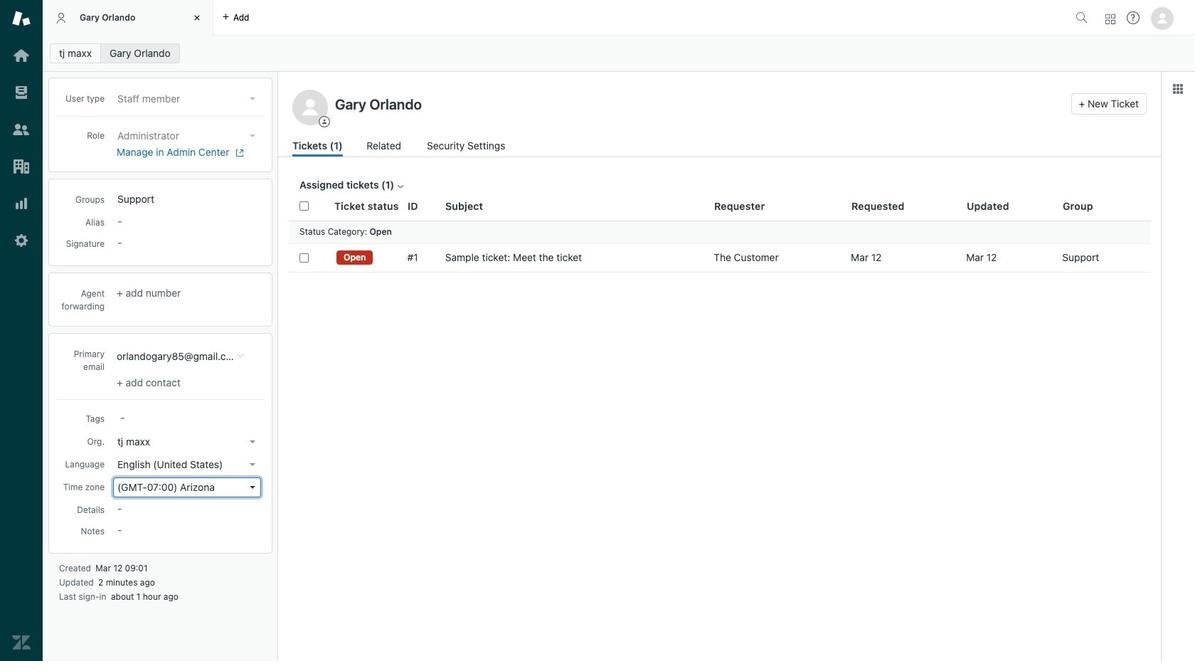 Task type: locate. For each thing, give the bounding box(es) containing it.
0 vertical spatial arrow down image
[[250, 135, 256, 137]]

0 vertical spatial arrow down image
[[250, 98, 256, 100]]

zendesk image
[[12, 633, 31, 652]]

main element
[[0, 0, 43, 661]]

arrow down image
[[250, 98, 256, 100], [250, 441, 256, 443], [250, 463, 256, 466]]

arrow down image
[[250, 135, 256, 137], [250, 486, 256, 489]]

2 vertical spatial arrow down image
[[250, 463, 256, 466]]

tab
[[43, 0, 214, 36]]

None checkbox
[[300, 253, 309, 262]]

None text field
[[331, 93, 1066, 115]]

close image
[[190, 11, 204, 25]]

organizations image
[[12, 157, 31, 176]]

3 arrow down image from the top
[[250, 463, 256, 466]]

1 vertical spatial arrow down image
[[250, 441, 256, 443]]

tabs tab list
[[43, 0, 1070, 36]]

- field
[[115, 410, 261, 426]]

get started image
[[12, 46, 31, 65]]

grid
[[278, 192, 1162, 661]]

secondary element
[[43, 39, 1196, 68]]

apps image
[[1173, 83, 1184, 95]]

zendesk support image
[[12, 9, 31, 28]]

1 vertical spatial arrow down image
[[250, 486, 256, 489]]

reporting image
[[12, 194, 31, 213]]

customers image
[[12, 120, 31, 139]]



Task type: describe. For each thing, give the bounding box(es) containing it.
2 arrow down image from the top
[[250, 441, 256, 443]]

views image
[[12, 83, 31, 102]]

zendesk products image
[[1106, 14, 1116, 24]]

1 arrow down image from the top
[[250, 98, 256, 100]]

admin image
[[12, 231, 31, 250]]

Select All Tickets checkbox
[[300, 202, 309, 211]]

1 arrow down image from the top
[[250, 135, 256, 137]]

get help image
[[1127, 11, 1140, 24]]

2 arrow down image from the top
[[250, 486, 256, 489]]



